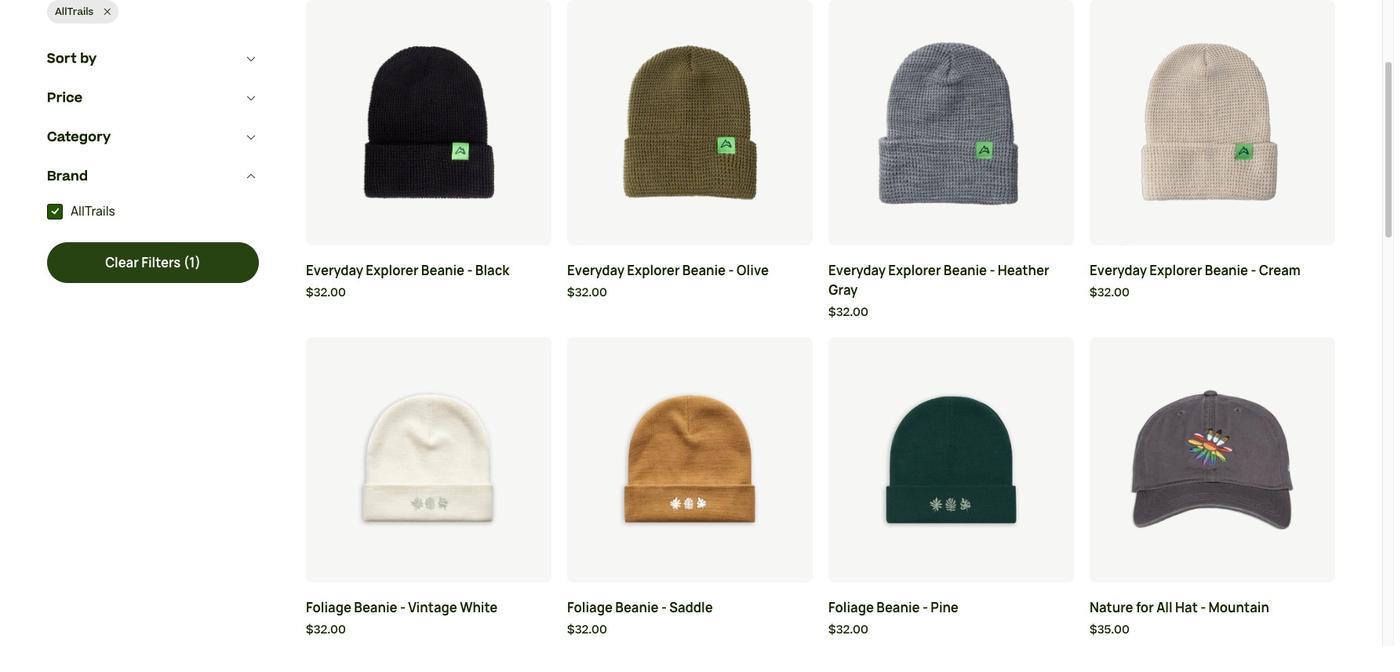 Task type: locate. For each thing, give the bounding box(es) containing it.
3 explorer from the left
[[889, 262, 942, 279]]

explorer
[[366, 262, 419, 279], [627, 262, 680, 279], [889, 262, 942, 279], [1150, 262, 1203, 279]]

category button
[[47, 118, 259, 157]]

- left black
[[467, 262, 473, 279]]

hat
[[1176, 600, 1199, 617]]

2 horizontal spatial foliage
[[829, 600, 875, 617]]

brand
[[47, 168, 88, 186]]

beanie inside everyday explorer beanie - cream $32.00
[[1206, 262, 1249, 279]]

$32.00 link down the foliage beanie - vintage white link
[[306, 623, 552, 640]]

explorer for heather
[[889, 262, 942, 279]]

foliage for foliage beanie - saddle
[[568, 600, 613, 617]]

2 explorer from the left
[[627, 262, 680, 279]]

$32.00 link down everyday explorer beanie - heather gray link at the right top of page
[[829, 304, 1075, 322]]

foliage
[[306, 600, 352, 617], [568, 600, 613, 617], [829, 600, 875, 617]]

explorer inside everyday explorer beanie - cream $32.00
[[1150, 262, 1203, 279]]

- inside nature for all hat - mountain $35.00
[[1201, 600, 1207, 617]]

cream
[[1260, 262, 1301, 279]]

beanie inside everyday explorer beanie - black $32.00
[[421, 262, 465, 279]]

foliage inside "foliage beanie - saddle $32.00"
[[568, 600, 613, 617]]

pine
[[931, 600, 959, 617]]

alltrails left the '✕'
[[55, 4, 94, 19]]

)
[[195, 255, 201, 272]]

$32.00 link down the everyday explorer beanie - cream link
[[1090, 285, 1336, 302]]

- left heather
[[990, 262, 996, 279]]

$32.00 link
[[306, 285, 552, 302], [568, 285, 813, 302], [1090, 285, 1336, 302], [829, 304, 1075, 322], [306, 623, 552, 640], [568, 623, 813, 640], [829, 623, 1075, 640]]

$32.00 link down everyday explorer beanie - black "link"
[[306, 285, 552, 302]]

explorer inside everyday explorer beanie - black $32.00
[[366, 262, 419, 279]]

3 foliage from the left
[[829, 600, 875, 617]]

beanie left pine
[[877, 600, 921, 617]]

$32.00 link down foliage beanie - pine link
[[829, 623, 1075, 640]]

0 horizontal spatial foliage
[[306, 600, 352, 617]]

- left cream
[[1252, 262, 1257, 279]]

beanie left cream
[[1206, 262, 1249, 279]]

alltrails down the brand
[[71, 204, 115, 220]]

beanie left heather
[[944, 262, 988, 279]]

beanie
[[421, 262, 465, 279], [683, 262, 726, 279], [944, 262, 988, 279], [1206, 262, 1249, 279], [354, 600, 398, 617], [616, 600, 659, 617], [877, 600, 921, 617]]

filters
[[141, 255, 181, 272]]

everyday explorer beanie - olive link
[[568, 261, 813, 281]]

foliage for foliage beanie - vintage white
[[306, 600, 352, 617]]

beanie inside everyday explorer beanie - olive $32.00
[[683, 262, 726, 279]]

everyday inside everyday explorer beanie - heather gray $32.00
[[829, 262, 886, 279]]

3 everyday from the left
[[829, 262, 886, 279]]

alltrails
[[55, 4, 94, 19], [71, 204, 115, 220]]

$32.00 inside "foliage beanie - saddle $32.00"
[[568, 623, 608, 639]]

1 explorer from the left
[[366, 262, 419, 279]]

everyday for everyday explorer beanie - olive
[[568, 262, 625, 279]]

nature for all hat - mountain link
[[1090, 599, 1336, 619]]

$32.00 link down "foliage beanie - saddle" link
[[568, 623, 813, 640]]

$32.00 link for everyday explorer beanie - olive
[[568, 285, 813, 302]]

4 explorer from the left
[[1150, 262, 1203, 279]]

beanie left black
[[421, 262, 465, 279]]

nature for all hat - mountain $35.00
[[1090, 600, 1270, 639]]

for
[[1137, 600, 1155, 617]]

2 everyday from the left
[[568, 262, 625, 279]]

explorer inside everyday explorer beanie - olive $32.00
[[627, 262, 680, 279]]

everyday explorer beanie - heather gray link
[[829, 261, 1075, 300]]

$32.00
[[306, 285, 346, 301], [568, 285, 608, 301], [1090, 285, 1130, 301], [829, 304, 869, 321], [306, 623, 346, 639], [568, 623, 608, 639], [829, 623, 869, 639]]

explorer inside everyday explorer beanie - heather gray $32.00
[[889, 262, 942, 279]]

sort
[[47, 50, 77, 69]]

clear
[[105, 255, 139, 272]]

- left olive at right
[[729, 262, 734, 279]]

- right the hat at the right bottom of page
[[1201, 600, 1207, 617]]

gray
[[829, 282, 858, 299]]

- left the vintage
[[400, 600, 406, 617]]

everyday
[[306, 262, 363, 279], [568, 262, 625, 279], [829, 262, 886, 279], [1090, 262, 1148, 279]]

- inside everyday explorer beanie - cream $32.00
[[1252, 262, 1257, 279]]

$32.00 link down everyday explorer beanie - olive link
[[568, 285, 813, 302]]

1 horizontal spatial foliage
[[568, 600, 613, 617]]

foliage inside foliage beanie - pine $32.00
[[829, 600, 875, 617]]

- left pine
[[923, 600, 929, 617]]

$32.00 inside everyday explorer beanie - olive $32.00
[[568, 285, 608, 301]]

$32.00 link for everyday explorer beanie - cream
[[1090, 285, 1336, 302]]

beanie left saddle
[[616, 600, 659, 617]]

price button
[[47, 79, 259, 118]]

beanie inside "foliage beanie - saddle $32.00"
[[616, 600, 659, 617]]

1 foliage from the left
[[306, 600, 352, 617]]

- inside everyday explorer beanie - black $32.00
[[467, 262, 473, 279]]

0 vertical spatial alltrails
[[55, 4, 94, 19]]

foliage for foliage beanie - pine
[[829, 600, 875, 617]]

everyday inside everyday explorer beanie - black $32.00
[[306, 262, 363, 279]]

foliage inside foliage beanie - vintage white $32.00
[[306, 600, 352, 617]]

-
[[467, 262, 473, 279], [729, 262, 734, 279], [990, 262, 996, 279], [1252, 262, 1257, 279], [400, 600, 406, 617], [662, 600, 667, 617], [923, 600, 929, 617], [1201, 600, 1207, 617]]

sort by
[[47, 50, 97, 69]]

$32.00 link for foliage beanie - saddle
[[568, 623, 813, 640]]

beanie left olive at right
[[683, 262, 726, 279]]

everyday inside everyday explorer beanie - cream $32.00
[[1090, 262, 1148, 279]]

1 everyday from the left
[[306, 262, 363, 279]]

4 everyday from the left
[[1090, 262, 1148, 279]]

- left saddle
[[662, 600, 667, 617]]

everyday inside everyday explorer beanie - olive $32.00
[[568, 262, 625, 279]]

beanie left the vintage
[[354, 600, 398, 617]]

explorer for cream
[[1150, 262, 1203, 279]]

2 foliage from the left
[[568, 600, 613, 617]]



Task type: describe. For each thing, give the bounding box(es) containing it.
explorer for black
[[366, 262, 419, 279]]

beanie inside foliage beanie - vintage white $32.00
[[354, 600, 398, 617]]

$32.00 inside everyday explorer beanie - cream $32.00
[[1090, 285, 1130, 301]]

everyday explorer beanie - cream $32.00
[[1090, 262, 1301, 301]]

explorer for olive
[[627, 262, 680, 279]]

$32.00 link for everyday explorer beanie - black
[[306, 285, 552, 302]]

mountain
[[1209, 600, 1270, 617]]

everyday for everyday explorer beanie - heather gray
[[829, 262, 886, 279]]

- inside foliage beanie - pine $32.00
[[923, 600, 929, 617]]

everyday explorer beanie - olive $32.00
[[568, 262, 769, 301]]

foliage beanie - saddle $32.00
[[568, 600, 713, 639]]

(
[[183, 255, 189, 272]]

everyday explorer beanie - cream link
[[1090, 261, 1336, 281]]

nature
[[1090, 600, 1134, 617]]

everyday explorer beanie - heather gray $32.00
[[829, 262, 1050, 321]]

- inside everyday explorer beanie - heather gray $32.00
[[990, 262, 996, 279]]

1
[[189, 255, 195, 272]]

heather
[[998, 262, 1050, 279]]

$32.00 link for foliage beanie - pine
[[829, 623, 1075, 640]]

foliage beanie - pine $32.00
[[829, 600, 959, 639]]

everyday for everyday explorer beanie - cream
[[1090, 262, 1148, 279]]

white
[[460, 600, 498, 617]]

- inside foliage beanie - vintage white $32.00
[[400, 600, 406, 617]]

- inside everyday explorer beanie - olive $32.00
[[729, 262, 734, 279]]

$32.00 inside foliage beanie - vintage white $32.00
[[306, 623, 346, 639]]

beanie inside everyday explorer beanie - heather gray $32.00
[[944, 262, 988, 279]]

by
[[80, 50, 97, 69]]

vintage
[[408, 600, 458, 617]]

beanie inside foliage beanie - pine $32.00
[[877, 600, 921, 617]]

saddle
[[670, 600, 713, 617]]

category
[[47, 128, 111, 147]]

1 vertical spatial alltrails
[[71, 204, 115, 220]]

price
[[47, 89, 83, 108]]

everyday explorer beanie - black link
[[306, 261, 552, 281]]

$35.00
[[1090, 623, 1130, 639]]

olive
[[737, 262, 769, 279]]

$32.00 link for everyday explorer beanie - heather gray
[[829, 304, 1075, 322]]

everyday for everyday explorer beanie - black
[[306, 262, 363, 279]]

black
[[476, 262, 510, 279]]

$32.00 inside foliage beanie - pine $32.00
[[829, 623, 869, 639]]

$32.00 inside everyday explorer beanie - heather gray $32.00
[[829, 304, 869, 321]]

✕
[[104, 4, 111, 19]]

$32.00 inside everyday explorer beanie - black $32.00
[[306, 285, 346, 301]]

$35.00 link
[[1090, 623, 1336, 640]]

foliage beanie - vintage white $32.00
[[306, 600, 498, 639]]

sort by button
[[47, 40, 259, 79]]

foliage beanie - pine link
[[829, 599, 1075, 619]]

clear filters             ( 1 )
[[105, 255, 201, 272]]

- inside "foliage beanie - saddle $32.00"
[[662, 600, 667, 617]]

everyday explorer beanie - black $32.00
[[306, 262, 510, 301]]

foliage beanie - saddle link
[[568, 599, 813, 619]]

all
[[1157, 600, 1173, 617]]

brand button
[[47, 157, 259, 197]]

$32.00 link for foliage beanie - vintage white
[[306, 623, 552, 640]]

foliage beanie - vintage white link
[[306, 599, 552, 619]]



Task type: vqa. For each thing, say whether or not it's contained in the screenshot.
the AllTrails × Huckberry Tee - Gray $35.00
no



